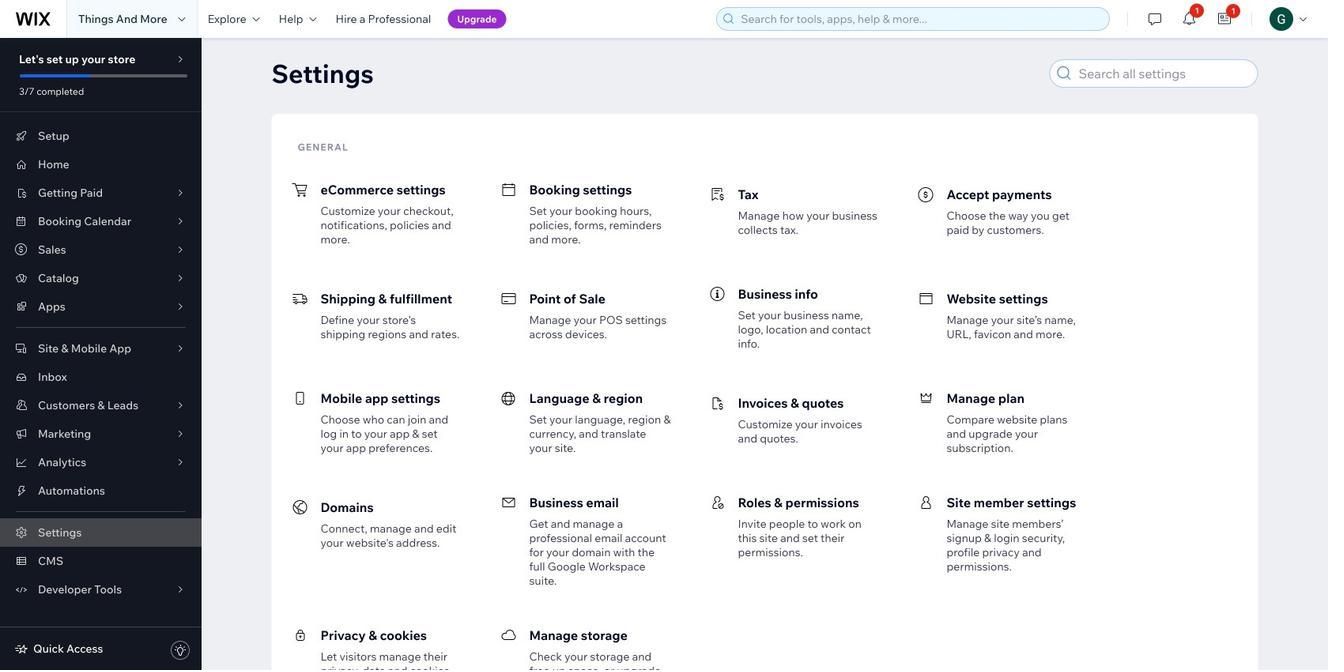 Task type: vqa. For each thing, say whether or not it's contained in the screenshot.
Sidebar element
yes



Task type: locate. For each thing, give the bounding box(es) containing it.
sidebar element
[[0, 38, 202, 670]]

general-section element
[[286, 157, 1244, 670]]



Task type: describe. For each thing, give the bounding box(es) containing it.
Search for tools, apps, help & more... field
[[736, 8, 1105, 30]]

Search all settings field
[[1074, 60, 1253, 87]]



